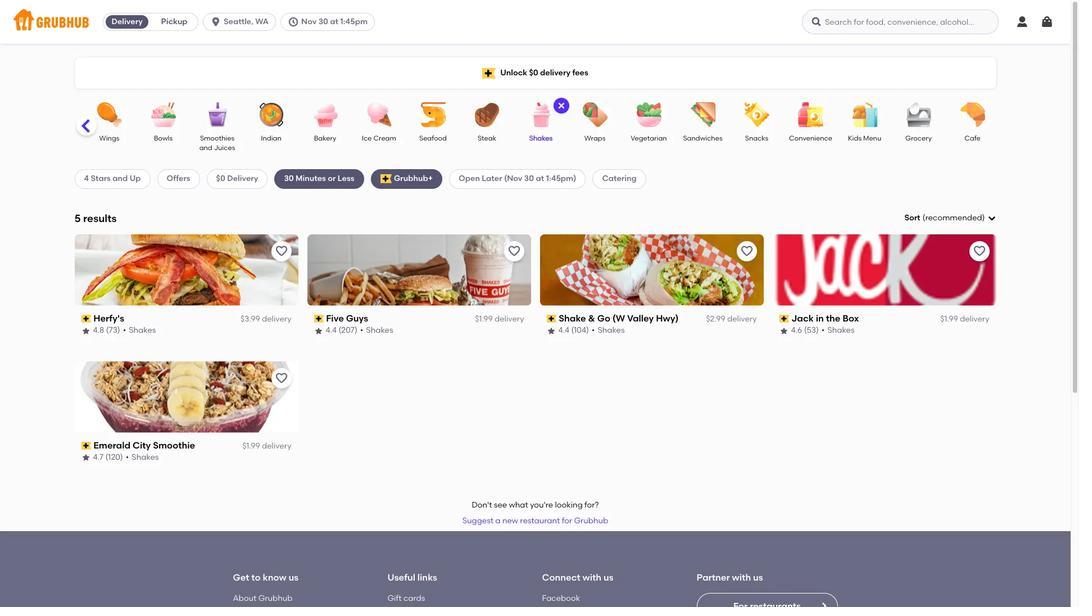 Task type: locate. For each thing, give the bounding box(es) containing it.
1 vertical spatial at
[[536, 174, 544, 183]]

• for emerald city smoothie
[[126, 453, 129, 462]]

0 vertical spatial save this restaurant image
[[740, 244, 754, 258]]

go
[[598, 313, 611, 324]]

4.8
[[93, 326, 104, 335]]

0 horizontal spatial us
[[289, 573, 299, 583]]

shake & go (w valley hwy) logo image
[[540, 234, 764, 306]]

subscription pass image for shake & go (w valley hwy)
[[547, 315, 557, 323]]

subscription pass image for emerald city smoothie
[[81, 442, 91, 450]]

0 horizontal spatial delivery
[[112, 17, 143, 26]]

30 right nov
[[319, 17, 328, 26]]

0 horizontal spatial and
[[113, 174, 128, 183]]

1 with from the left
[[583, 573, 602, 583]]

subscription pass image left shake
[[547, 315, 557, 323]]

(53)
[[804, 326, 819, 335]]

grubhub plus flag logo image
[[483, 68, 496, 78], [381, 175, 392, 184]]

0 horizontal spatial grubhub plus flag logo image
[[381, 175, 392, 184]]

$0 right the unlock
[[529, 68, 538, 78]]

jack
[[792, 313, 814, 324]]

1 vertical spatial $0
[[216, 174, 225, 183]]

smoothies and juices
[[199, 134, 235, 152]]

star icon image for herfy's
[[81, 326, 90, 335]]

or
[[328, 174, 336, 183]]

star icon image for jack in the box
[[780, 326, 789, 335]]

• shakes for jack in the box
[[822, 326, 855, 335]]

1 vertical spatial svg image
[[988, 214, 997, 223]]

open later (nov 30 at 1:45pm)
[[459, 174, 577, 183]]

smoothies and juices image
[[198, 102, 237, 127]]

star icon image left 4.7
[[81, 453, 90, 462]]

0 horizontal spatial $0
[[216, 174, 225, 183]]

subscription pass image left emerald
[[81, 442, 91, 450]]

city
[[133, 440, 151, 451]]

us right partner
[[754, 573, 763, 583]]

grubhub plus flag logo image for unlock $0 delivery fees
[[483, 68, 496, 78]]

none field containing sort
[[905, 213, 997, 224]]

svg image right )
[[988, 214, 997, 223]]

convenience image
[[791, 102, 831, 127]]

1 vertical spatial delivery
[[227, 174, 258, 183]]

30 left minutes
[[284, 174, 294, 183]]

1 save this restaurant image from the left
[[275, 244, 288, 258]]

0 horizontal spatial grubhub
[[258, 594, 293, 603]]

wraps image
[[576, 102, 615, 127]]

2 4.4 from the left
[[559, 326, 570, 335]]

star icon image left 4.6
[[780, 326, 789, 335]]

shakes down the
[[828, 326, 855, 335]]

seafood image
[[414, 102, 453, 127]]

0 vertical spatial delivery
[[112, 17, 143, 26]]

grubhub inside suggest a new restaurant for grubhub button
[[574, 516, 609, 526]]

0 horizontal spatial $1.99
[[242, 441, 260, 451]]

0 horizontal spatial subscription pass image
[[81, 442, 91, 450]]

1 horizontal spatial svg image
[[988, 214, 997, 223]]

subscription pass image left herfy's
[[81, 315, 91, 323]]

• for shake & go (w valley hwy)
[[592, 326, 595, 335]]

star icon image left "4.4 (104)"
[[547, 326, 556, 335]]

at left 1:45pm)
[[536, 174, 544, 183]]

•
[[123, 326, 126, 335], [360, 326, 363, 335], [592, 326, 595, 335], [822, 326, 825, 335], [126, 453, 129, 462]]

delivery down juices
[[227, 174, 258, 183]]

save this restaurant button
[[271, 241, 292, 261], [504, 241, 524, 261], [737, 241, 757, 261], [970, 241, 990, 261], [271, 368, 292, 388]]

subscription pass image
[[81, 315, 91, 323], [314, 315, 324, 323], [547, 315, 557, 323]]

4.4 (207)
[[326, 326, 358, 335]]

subscription pass image for jack in the box
[[780, 315, 790, 323]]

shakes down go
[[598, 326, 625, 335]]

None field
[[905, 213, 997, 224]]

(73)
[[106, 326, 120, 335]]

smoothies
[[200, 134, 235, 142]]

svg image inside seattle, wa button
[[210, 16, 222, 28]]

star icon image left the 4.4 (207)
[[314, 326, 323, 335]]

• for herfy's
[[123, 326, 126, 335]]

links
[[418, 573, 437, 583]]

grubhub plus flag logo image left "grubhub+"
[[381, 175, 392, 184]]

• for five guys
[[360, 326, 363, 335]]

indian image
[[252, 102, 291, 127]]

1 horizontal spatial grubhub plus flag logo image
[[483, 68, 496, 78]]

$1.99 for jack in the box
[[941, 314, 959, 324]]

connect
[[542, 573, 581, 583]]

2 horizontal spatial 30
[[525, 174, 534, 183]]

with right connect
[[583, 573, 602, 583]]

seattle, wa button
[[203, 13, 281, 31]]

svg image inside field
[[988, 214, 997, 223]]

five guys logo image
[[307, 234, 531, 306]]

$1.99 for emerald city smoothie
[[242, 441, 260, 451]]

to
[[252, 573, 261, 583]]

1 horizontal spatial subscription pass image
[[314, 315, 324, 323]]

0 horizontal spatial subscription pass image
[[81, 315, 91, 323]]

1 vertical spatial and
[[113, 174, 128, 183]]

ice cream image
[[360, 102, 399, 127]]

get to know us
[[233, 573, 299, 583]]

2 save this restaurant image from the left
[[507, 244, 521, 258]]

3 us from the left
[[754, 573, 763, 583]]

shakes down guys
[[366, 326, 393, 335]]

1 horizontal spatial delivery
[[227, 174, 258, 183]]

1 vertical spatial subscription pass image
[[81, 442, 91, 450]]

1 horizontal spatial grubhub
[[574, 516, 609, 526]]

• shakes for herfy's
[[123, 326, 156, 335]]

2 us from the left
[[604, 573, 614, 583]]

$0
[[529, 68, 538, 78], [216, 174, 225, 183]]

1 vertical spatial save this restaurant image
[[275, 372, 288, 385]]

shakes for five
[[366, 326, 393, 335]]

star icon image for shake & go (w valley hwy)
[[547, 326, 556, 335]]

4.4 (104)
[[559, 326, 589, 335]]

useful
[[388, 573, 415, 583]]

4.4 down the "five"
[[326, 326, 337, 335]]

shake
[[559, 313, 586, 324]]

subscription pass image left jack
[[780, 315, 790, 323]]

kids menu
[[848, 134, 882, 142]]

svg image left the wraps image
[[557, 101, 566, 110]]

us right connect
[[604, 573, 614, 583]]

star icon image left the 4.8 in the bottom of the page
[[81, 326, 90, 335]]

snacks
[[746, 134, 769, 142]]

2 horizontal spatial save this restaurant image
[[973, 244, 987, 258]]

grubhub down know
[[258, 594, 293, 603]]

kids
[[848, 134, 862, 142]]

steak
[[478, 134, 497, 142]]

0 vertical spatial svg image
[[557, 101, 566, 110]]

• shakes down guys
[[360, 326, 393, 335]]

with
[[583, 573, 602, 583], [732, 573, 751, 583]]

subscription pass image
[[780, 315, 790, 323], [81, 442, 91, 450]]

5
[[75, 212, 81, 225]]

cards
[[404, 594, 425, 603]]

partner
[[697, 573, 730, 583]]

1 horizontal spatial save this restaurant image
[[740, 244, 754, 258]]

0 vertical spatial grubhub plus flag logo image
[[483, 68, 496, 78]]

catering
[[603, 174, 637, 183]]

save this restaurant image for shake & go (w valley hwy)
[[740, 244, 754, 258]]

• shakes right (73)
[[123, 326, 156, 335]]

at inside "5 results" main content
[[536, 174, 544, 183]]

facebook link
[[542, 594, 580, 603]]

• right (53)
[[822, 326, 825, 335]]

delivery
[[112, 17, 143, 26], [227, 174, 258, 183]]

shakes for jack
[[828, 326, 855, 335]]

wings
[[99, 134, 119, 142]]

main navigation navigation
[[0, 0, 1071, 44]]

&
[[588, 313, 595, 324]]

2 horizontal spatial us
[[754, 573, 763, 583]]

2 horizontal spatial $1.99
[[941, 314, 959, 324]]

1:45pm
[[340, 17, 368, 26]]

star icon image
[[81, 326, 90, 335], [314, 326, 323, 335], [547, 326, 556, 335], [780, 326, 789, 335], [81, 453, 90, 462]]

0 horizontal spatial save this restaurant image
[[275, 372, 288, 385]]

save this restaurant image for jack in the box
[[973, 244, 987, 258]]

grubhub plus flag logo image left the unlock
[[483, 68, 496, 78]]

$1.99 delivery for emerald city smoothie
[[242, 441, 292, 451]]

1 horizontal spatial subscription pass image
[[780, 315, 790, 323]]

1 horizontal spatial $1.99 delivery
[[475, 314, 524, 324]]

with for connect
[[583, 573, 602, 583]]

• shakes down go
[[592, 326, 625, 335]]

4.4 down shake
[[559, 326, 570, 335]]

0 horizontal spatial $1.99 delivery
[[242, 441, 292, 451]]

grubhub
[[574, 516, 609, 526], [258, 594, 293, 603]]

5 results main content
[[0, 44, 1071, 607]]

1 horizontal spatial 30
[[319, 17, 328, 26]]

gift
[[388, 594, 402, 603]]

30
[[319, 17, 328, 26], [284, 174, 294, 183], [525, 174, 534, 183]]

• shakes down the
[[822, 326, 855, 335]]

bakery image
[[306, 102, 345, 127]]

and left 'up'
[[113, 174, 128, 183]]

• down the &
[[592, 326, 595, 335]]

1 vertical spatial grubhub plus flag logo image
[[381, 175, 392, 184]]

seattle, wa
[[224, 17, 269, 26]]

$1.99 delivery
[[475, 314, 524, 324], [941, 314, 990, 324], [242, 441, 292, 451]]

0 vertical spatial grubhub
[[574, 516, 609, 526]]

1 horizontal spatial with
[[732, 573, 751, 583]]

0 horizontal spatial 30
[[284, 174, 294, 183]]

svg image
[[557, 101, 566, 110], [988, 214, 997, 223]]

0 vertical spatial subscription pass image
[[780, 315, 790, 323]]

about grubhub
[[233, 594, 293, 603]]

0 horizontal spatial with
[[583, 573, 602, 583]]

and inside smoothies and juices
[[199, 144, 212, 152]]

1 horizontal spatial $1.99
[[475, 314, 493, 324]]

1 horizontal spatial $0
[[529, 68, 538, 78]]

0 horizontal spatial save this restaurant image
[[275, 244, 288, 258]]

grubhub down for?
[[574, 516, 609, 526]]

save this restaurant button for emerald city smoothie
[[271, 368, 292, 388]]

bowls
[[154, 134, 173, 142]]

• shakes down city
[[126, 453, 159, 462]]

1 horizontal spatial and
[[199, 144, 212, 152]]

delivery left pickup
[[112, 17, 143, 26]]

stars
[[91, 174, 111, 183]]

1 horizontal spatial at
[[536, 174, 544, 183]]

see
[[494, 500, 507, 510]]

30 right (nov
[[525, 174, 534, 183]]

1 horizontal spatial save this restaurant image
[[507, 244, 521, 258]]

about grubhub link
[[233, 594, 293, 603]]

• right the (120) on the left of page
[[126, 453, 129, 462]]

don't see what you're looking for?
[[472, 500, 599, 510]]

$0 down juices
[[216, 174, 225, 183]]

with right partner
[[732, 573, 751, 583]]

us
[[289, 573, 299, 583], [604, 573, 614, 583], [754, 573, 763, 583]]

• shakes
[[123, 326, 156, 335], [360, 326, 393, 335], [592, 326, 625, 335], [822, 326, 855, 335], [126, 453, 159, 462]]

2 with from the left
[[732, 573, 751, 583]]

1:45pm)
[[546, 174, 577, 183]]

in
[[816, 313, 824, 324]]

delivery for &
[[728, 314, 757, 324]]

3 subscription pass image from the left
[[547, 315, 557, 323]]

• down guys
[[360, 326, 363, 335]]

pickup button
[[151, 13, 198, 31]]

3 save this restaurant image from the left
[[973, 244, 987, 258]]

shakes down emerald city smoothie
[[132, 453, 159, 462]]

save this restaurant image
[[275, 244, 288, 258], [507, 244, 521, 258], [973, 244, 987, 258]]

0 horizontal spatial at
[[330, 17, 339, 26]]

0 horizontal spatial 4.4
[[326, 326, 337, 335]]

for
[[562, 516, 573, 526]]

1 vertical spatial grubhub
[[258, 594, 293, 603]]

$3.99 delivery
[[241, 314, 292, 324]]

and down smoothies
[[199, 144, 212, 152]]

later
[[482, 174, 502, 183]]

0 vertical spatial at
[[330, 17, 339, 26]]

bowls image
[[144, 102, 183, 127]]

seattle,
[[224, 17, 254, 26]]

• right (73)
[[123, 326, 126, 335]]

menu
[[864, 134, 882, 142]]

1 subscription pass image from the left
[[81, 315, 91, 323]]

1 4.4 from the left
[[326, 326, 337, 335]]

2 subscription pass image from the left
[[314, 315, 324, 323]]

delivery button
[[104, 13, 151, 31]]

2 horizontal spatial subscription pass image
[[547, 315, 557, 323]]

30 inside button
[[319, 17, 328, 26]]

2 horizontal spatial $1.99 delivery
[[941, 314, 990, 324]]

subscription pass image left the "five"
[[314, 315, 324, 323]]

$1.99
[[475, 314, 493, 324], [941, 314, 959, 324], [242, 441, 260, 451]]

restaurant
[[520, 516, 560, 526]]

1 horizontal spatial us
[[604, 573, 614, 583]]

0 vertical spatial $0
[[529, 68, 538, 78]]

facebook
[[542, 594, 580, 603]]

delivery
[[540, 68, 571, 78], [262, 314, 292, 324], [495, 314, 524, 324], [728, 314, 757, 324], [960, 314, 990, 324], [262, 441, 292, 451]]

1 horizontal spatial 4.4
[[559, 326, 570, 335]]

ice cream
[[362, 134, 396, 142]]

none field inside "5 results" main content
[[905, 213, 997, 224]]

save this restaurant image
[[740, 244, 754, 258], [275, 372, 288, 385]]

delivery inside "5 results" main content
[[227, 174, 258, 183]]

svg image
[[1016, 15, 1030, 29], [1041, 15, 1054, 29], [210, 16, 222, 28], [288, 16, 299, 28], [811, 16, 823, 28]]

(
[[923, 213, 926, 223]]

wings image
[[90, 102, 129, 127]]

open
[[459, 174, 480, 183]]

at left 1:45pm
[[330, 17, 339, 26]]

us right know
[[289, 573, 299, 583]]

0 vertical spatial and
[[199, 144, 212, 152]]

guys
[[346, 313, 368, 324]]



Task type: describe. For each thing, give the bounding box(es) containing it.
the
[[826, 313, 841, 324]]

delivery for in
[[960, 314, 990, 324]]

get
[[233, 573, 249, 583]]

delivery for city
[[262, 441, 292, 451]]

subscription pass image for five guys
[[314, 315, 324, 323]]

us for connect with us
[[604, 573, 614, 583]]

soup image
[[36, 102, 75, 127]]

4.8 (73)
[[93, 326, 120, 335]]

grubhub plus flag logo image for grubhub+
[[381, 175, 392, 184]]

snacks image
[[737, 102, 777, 127]]

hwy)
[[656, 313, 679, 324]]

kids menu image
[[845, 102, 885, 127]]

wraps
[[585, 134, 606, 142]]

shakes right (73)
[[129, 326, 156, 335]]

(w
[[613, 313, 625, 324]]

svg image inside the nov 30 at 1:45pm button
[[288, 16, 299, 28]]

ice
[[362, 134, 372, 142]]

new
[[503, 516, 518, 526]]

5 results
[[75, 212, 117, 225]]

(nov
[[504, 174, 523, 183]]

emerald city smoothie logo image
[[75, 361, 298, 433]]

unlock
[[501, 68, 528, 78]]

0 horizontal spatial svg image
[[557, 101, 566, 110]]

$1.99 delivery for five guys
[[475, 314, 524, 324]]

useful links
[[388, 573, 437, 583]]

steak image
[[468, 102, 507, 127]]

suggest
[[463, 516, 494, 526]]

grocery image
[[899, 102, 939, 127]]

star icon image for emerald city smoothie
[[81, 453, 90, 462]]

4.6
[[791, 326, 803, 335]]

results
[[83, 212, 117, 225]]

cream
[[374, 134, 396, 142]]

4.4 for five guys
[[326, 326, 337, 335]]

grocery
[[906, 134, 932, 142]]

us for partner with us
[[754, 573, 763, 583]]

suggest a new restaurant for grubhub button
[[458, 511, 614, 532]]

4 stars and up
[[84, 174, 141, 183]]

with for partner
[[732, 573, 751, 583]]

juices
[[214, 144, 235, 152]]

save this restaurant image for five guys
[[507, 244, 521, 258]]

vegetarian
[[631, 134, 667, 142]]

$3.99
[[241, 314, 260, 324]]

jack in the box logo image
[[773, 234, 997, 306]]

delivery inside button
[[112, 17, 143, 26]]

4.7
[[93, 453, 103, 462]]

up
[[130, 174, 141, 183]]

cafe
[[965, 134, 981, 142]]

4.4 for shake & go (w valley hwy)
[[559, 326, 570, 335]]

)
[[983, 213, 985, 223]]

save this restaurant image for emerald city smoothie
[[275, 372, 288, 385]]

sort ( recommended )
[[905, 213, 985, 223]]

minutes
[[296, 174, 326, 183]]

emerald
[[93, 440, 131, 451]]

30 minutes or less
[[284, 174, 355, 183]]

emerald city smoothie
[[93, 440, 195, 451]]

$2.99
[[707, 314, 726, 324]]

gift cards
[[388, 594, 425, 603]]

(120)
[[105, 453, 123, 462]]

looking
[[555, 500, 583, 510]]

sort
[[905, 213, 921, 223]]

partner with us
[[697, 573, 763, 583]]

jack in the box
[[792, 313, 859, 324]]

shakes image
[[522, 102, 561, 127]]

shakes for emerald
[[132, 453, 159, 462]]

gift cards link
[[388, 594, 425, 603]]

• shakes for shake & go (w valley hwy)
[[592, 326, 625, 335]]

wa
[[255, 17, 269, 26]]

what
[[509, 500, 528, 510]]

$0 delivery
[[216, 174, 258, 183]]

for?
[[585, 500, 599, 510]]

pickup
[[161, 17, 188, 26]]

Search for food, convenience, alcohol... search field
[[802, 10, 999, 34]]

shakes down shakes image
[[530, 134, 553, 142]]

1 us from the left
[[289, 573, 299, 583]]

save this restaurant button for herfy's
[[271, 241, 292, 261]]

at inside button
[[330, 17, 339, 26]]

fees
[[573, 68, 589, 78]]

herfy's logo image
[[75, 234, 298, 306]]

cafe image
[[953, 102, 993, 127]]

$1.99 for five guys
[[475, 314, 493, 324]]

vegetarian image
[[630, 102, 669, 127]]

seafood
[[420, 134, 447, 142]]

know
[[263, 573, 287, 583]]

indian
[[261, 134, 282, 142]]

save this restaurant button for five guys
[[504, 241, 524, 261]]

five guys
[[326, 313, 368, 324]]

a
[[496, 516, 501, 526]]

save this restaurant button for jack in the box
[[970, 241, 990, 261]]

nov
[[301, 17, 317, 26]]

connect with us
[[542, 573, 614, 583]]

suggest a new restaurant for grubhub
[[463, 516, 609, 526]]

herfy's
[[93, 313, 124, 324]]

4
[[84, 174, 89, 183]]

recommended
[[926, 213, 983, 223]]

box
[[843, 313, 859, 324]]

about
[[233, 594, 257, 603]]

smoothie
[[153, 440, 195, 451]]

sandwiches image
[[684, 102, 723, 127]]

save this restaurant image for herfy's
[[275, 244, 288, 258]]

subscription pass image for herfy's
[[81, 315, 91, 323]]

offers
[[167, 174, 190, 183]]

• for jack in the box
[[822, 326, 825, 335]]

save this restaurant button for shake & go (w valley hwy)
[[737, 241, 757, 261]]

$1.99 delivery for jack in the box
[[941, 314, 990, 324]]

• shakes for five guys
[[360, 326, 393, 335]]

(207)
[[339, 326, 358, 335]]

grubhub+
[[394, 174, 433, 183]]

• shakes for emerald city smoothie
[[126, 453, 159, 462]]

(104)
[[572, 326, 589, 335]]

star icon image for five guys
[[314, 326, 323, 335]]

nov 30 at 1:45pm button
[[281, 13, 380, 31]]

shake & go (w valley hwy)
[[559, 313, 679, 324]]

right image
[[820, 602, 829, 607]]

4.6 (53)
[[791, 326, 819, 335]]

delivery for guys
[[495, 314, 524, 324]]

unlock $0 delivery fees
[[501, 68, 589, 78]]

shakes for shake
[[598, 326, 625, 335]]

less
[[338, 174, 355, 183]]

$2.99 delivery
[[707, 314, 757, 324]]

bakery
[[314, 134, 336, 142]]

five
[[326, 313, 344, 324]]



Task type: vqa. For each thing, say whether or not it's contained in the screenshot.
30–45 min for Papa Murphy's Pizza
no



